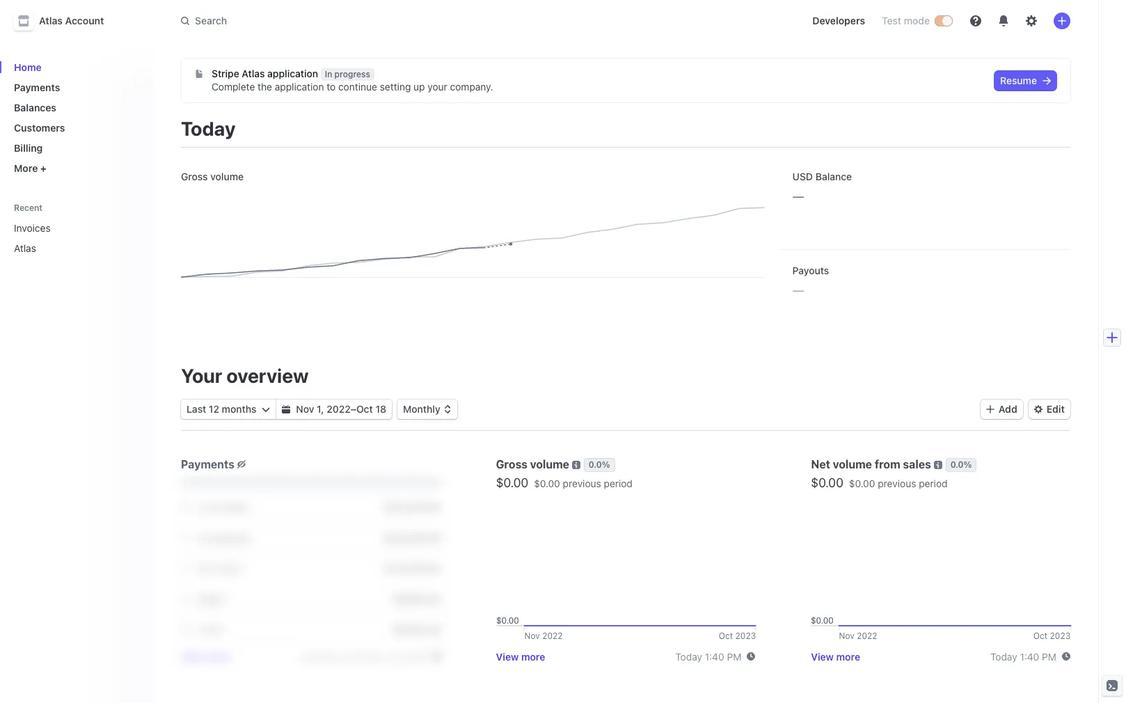 Task type: locate. For each thing, give the bounding box(es) containing it.
1 horizontal spatial previous
[[878, 478, 917, 490]]

svg image inside resume link
[[1043, 77, 1052, 85]]

1 horizontal spatial 0.0%
[[951, 460, 973, 470]]

info image
[[572, 461, 581, 469]]

1 $0.00 $0.00 previous period from the left
[[496, 476, 633, 490]]

view for net volume from sales
[[812, 651, 834, 663]]

1 horizontal spatial payments
[[181, 458, 235, 471]]

previous for gross volume
[[563, 478, 602, 490]]

0 horizontal spatial period
[[604, 478, 633, 490]]

1 pm from the left
[[727, 651, 742, 663]]

application
[[268, 68, 318, 79], [275, 81, 324, 93]]

0 vertical spatial atlas
[[39, 15, 63, 26]]

$0.00 $0.00 previous period down info icon
[[496, 476, 633, 490]]

1 view more from the left
[[181, 651, 230, 663]]

atlas
[[39, 15, 63, 26], [242, 68, 265, 79], [14, 242, 36, 254]]

billing link
[[8, 137, 142, 159]]

view more for net volume from sales
[[812, 651, 861, 663]]

atlas down invoices
[[14, 242, 36, 254]]

1 period from the left
[[604, 478, 633, 490]]

0 horizontal spatial svg image
[[282, 405, 291, 414]]

2 pm from the left
[[1043, 651, 1057, 663]]

0 horizontal spatial today 1:40 pm
[[676, 651, 742, 663]]

figure
[[181, 208, 765, 278], [181, 208, 765, 278]]

Search search field
[[173, 8, 566, 34]]

today 1:40 pm for net volume from sales
[[991, 651, 1057, 663]]

0 vertical spatial application
[[268, 68, 318, 79]]

settings image
[[1027, 15, 1038, 26]]

2 — from the top
[[793, 282, 805, 298]]

0 horizontal spatial more
[[206, 651, 230, 663]]

home
[[14, 61, 42, 73]]

previous
[[563, 478, 602, 490], [878, 478, 917, 490]]

atlas account button
[[14, 11, 118, 31]]

atlas left account
[[39, 15, 63, 26]]

2 view more link from the left
[[496, 651, 546, 663]]

2 horizontal spatial view more
[[812, 651, 861, 663]]

developers
[[813, 15, 866, 26]]

1 horizontal spatial period
[[919, 478, 948, 490]]

core navigation links element
[[8, 56, 142, 180]]

—
[[793, 188, 805, 204], [793, 282, 805, 298]]

3 view from the left
[[812, 651, 834, 663]]

0.0% right info icon
[[589, 460, 611, 470]]

0.0%
[[589, 460, 611, 470], [951, 460, 973, 470]]

0 horizontal spatial view more link
[[181, 651, 230, 663]]

net
[[812, 458, 831, 471]]

0 vertical spatial payments
[[14, 81, 60, 93]]

edit button
[[1029, 400, 1071, 419]]

gross
[[181, 171, 208, 182], [496, 458, 528, 471]]

your
[[428, 81, 448, 93]]

0 horizontal spatial svg image
[[195, 70, 203, 78]]

company.
[[450, 81, 494, 93]]

svg image
[[195, 70, 203, 78], [262, 405, 271, 414]]

overview
[[227, 364, 309, 387]]

pm for net volume from sales
[[1043, 651, 1057, 663]]

0 horizontal spatial gross volume
[[181, 171, 244, 182]]

1,
[[317, 403, 324, 415]]

0 horizontal spatial view more
[[181, 651, 230, 663]]

2 horizontal spatial view more link
[[812, 651, 861, 663]]

0.0% for gross volume
[[589, 460, 611, 470]]

1 horizontal spatial view more link
[[496, 651, 546, 663]]

2 horizontal spatial more
[[837, 651, 861, 663]]

help image
[[971, 15, 982, 26]]

today for net
[[991, 651, 1018, 663]]

today for gross
[[676, 651, 703, 663]]

$25,000.00
[[384, 501, 441, 513]]

— down payouts at top right
[[793, 282, 805, 298]]

0 vertical spatial svg image
[[1043, 77, 1052, 85]]

stripe
[[212, 68, 239, 79]]

the
[[258, 81, 272, 93]]

2 vertical spatial atlas
[[14, 242, 36, 254]]

view more
[[181, 651, 230, 663], [496, 651, 546, 663], [812, 651, 861, 663]]

1 today 1:40 pm from the left
[[676, 651, 742, 663]]

setting
[[380, 81, 411, 93]]

svg image left 'stripe'
[[195, 70, 203, 78]]

0 horizontal spatial previous
[[563, 478, 602, 490]]

complete
[[212, 81, 255, 93]]

account
[[65, 15, 104, 26]]

payments left the "hidden" image
[[181, 458, 235, 471]]

volume
[[210, 171, 244, 182], [531, 458, 570, 471], [833, 458, 873, 471]]

0 horizontal spatial 0.0%
[[589, 460, 611, 470]]

previous down info icon
[[563, 478, 602, 490]]

1 vertical spatial $5000.00
[[393, 624, 441, 636]]

1 vertical spatial —
[[793, 282, 805, 298]]

0 horizontal spatial pm
[[727, 651, 742, 663]]

recent element
[[0, 217, 153, 260]]

— down usd
[[793, 188, 805, 204]]

0 vertical spatial $5000.00
[[393, 593, 441, 605]]

pm
[[727, 651, 742, 663], [1043, 651, 1057, 663]]

atlas inside "button"
[[39, 15, 63, 26]]

more
[[14, 162, 38, 174]]

2 $0.00 $0.00 previous period from the left
[[812, 476, 948, 490]]

0.0% for net volume from sales
[[951, 460, 973, 470]]

1 horizontal spatial svg image
[[262, 405, 271, 414]]

0 horizontal spatial payments
[[14, 81, 60, 93]]

your
[[181, 364, 223, 387]]

2 horizontal spatial view
[[812, 651, 834, 663]]

2 $5000.00 from the top
[[393, 624, 441, 636]]

view more link for net volume from sales
[[812, 651, 861, 663]]

last 12 months button
[[181, 400, 276, 419]]

more
[[206, 651, 230, 663], [522, 651, 546, 663], [837, 651, 861, 663]]

1 horizontal spatial 1:40
[[1021, 651, 1040, 663]]

$0.00 $0.00 previous period down from
[[812, 476, 948, 490]]

today 1:40 pm
[[676, 651, 742, 663], [991, 651, 1057, 663]]

payments
[[14, 81, 60, 93], [181, 458, 235, 471]]

1 horizontal spatial gross
[[496, 458, 528, 471]]

atlas inside stripe atlas application in progress complete the application to continue setting up your company.
[[242, 68, 265, 79]]

1:40 for gross volume
[[705, 651, 725, 663]]

payouts —
[[793, 265, 830, 298]]

svg image inside last 12 months popup button
[[262, 405, 271, 414]]

2 0.0% from the left
[[951, 460, 973, 470]]

toolbar
[[981, 400, 1071, 419]]

12
[[209, 403, 219, 415]]

1 1:40 from the left
[[705, 651, 725, 663]]

balance
[[816, 171, 853, 182]]

2 more from the left
[[522, 651, 546, 663]]

atlas up the
[[242, 68, 265, 79]]

gross volume
[[181, 171, 244, 182], [496, 458, 570, 471]]

1:40 for net volume from sales
[[1021, 651, 1040, 663]]

pm for gross volume
[[727, 651, 742, 663]]

$22,000.00
[[384, 532, 441, 544]]

1 horizontal spatial $0.00 $0.00 previous period
[[812, 476, 948, 490]]

continue
[[338, 81, 377, 93]]

2 period from the left
[[919, 478, 948, 490]]

oct
[[357, 403, 373, 415]]

previous down from
[[878, 478, 917, 490]]

3 view more link from the left
[[812, 651, 861, 663]]

1 previous from the left
[[563, 478, 602, 490]]

1 view from the left
[[181, 651, 204, 663]]

1:40
[[705, 651, 725, 663], [1021, 651, 1040, 663]]

$0.00
[[496, 476, 529, 490], [812, 476, 844, 490], [534, 478, 561, 490], [850, 478, 876, 490]]

view
[[181, 651, 204, 663], [496, 651, 519, 663], [812, 651, 834, 663]]

1 horizontal spatial view
[[496, 651, 519, 663]]

resume link
[[995, 71, 1057, 91]]

svg image right resume
[[1043, 77, 1052, 85]]

2 horizontal spatial today
[[991, 651, 1018, 663]]

1 0.0% from the left
[[589, 460, 611, 470]]

0 horizontal spatial atlas
[[14, 242, 36, 254]]

payments inside core navigation links element
[[14, 81, 60, 93]]

from
[[875, 458, 901, 471]]

1 horizontal spatial today
[[676, 651, 703, 663]]

$0.00 $0.00 previous period
[[496, 476, 633, 490], [812, 476, 948, 490]]

application left to
[[275, 81, 324, 93]]

info image
[[934, 461, 943, 469]]

0 vertical spatial —
[[793, 188, 805, 204]]

1 horizontal spatial more
[[522, 651, 546, 663]]

svg image
[[1043, 77, 1052, 85], [282, 405, 291, 414]]

today
[[181, 117, 236, 140], [676, 651, 703, 663], [991, 651, 1018, 663]]

2 horizontal spatial atlas
[[242, 68, 265, 79]]

0 horizontal spatial 1:40
[[705, 651, 725, 663]]

period
[[604, 478, 633, 490], [919, 478, 948, 490]]

1 horizontal spatial volume
[[531, 458, 570, 471]]

2 1:40 from the left
[[1021, 651, 1040, 663]]

2 view from the left
[[496, 651, 519, 663]]

recent
[[14, 203, 43, 213]]

volume for info icon
[[531, 458, 570, 471]]

payments link
[[8, 76, 142, 99]]

2 previous from the left
[[878, 478, 917, 490]]

3 view more from the left
[[812, 651, 861, 663]]

1 horizontal spatial view more
[[496, 651, 546, 663]]

0 horizontal spatial $0.00 $0.00 previous period
[[496, 476, 633, 490]]

application up the
[[268, 68, 318, 79]]

svg image left the nov
[[282, 405, 291, 414]]

1 $5000.00 from the top
[[393, 593, 441, 605]]

1 vertical spatial gross volume
[[496, 458, 570, 471]]

2 today 1:40 pm from the left
[[991, 651, 1057, 663]]

0 horizontal spatial view
[[181, 651, 204, 663]]

1 vertical spatial payments
[[181, 458, 235, 471]]

edit
[[1047, 403, 1066, 415]]

add
[[999, 403, 1018, 415]]

2 view more from the left
[[496, 651, 546, 663]]

1 horizontal spatial atlas
[[39, 15, 63, 26]]

0 vertical spatial gross
[[181, 171, 208, 182]]

view more link
[[181, 651, 230, 663], [496, 651, 546, 663], [812, 651, 861, 663]]

payments up balances
[[14, 81, 60, 93]]

1 vertical spatial atlas
[[242, 68, 265, 79]]

svg image right months
[[262, 405, 271, 414]]

nov 1, 2022 – oct 18
[[296, 403, 387, 415]]

0.0% right info image
[[951, 460, 973, 470]]

in
[[325, 69, 332, 79]]

Search text field
[[173, 8, 566, 34]]

$5000.00
[[393, 593, 441, 605], [393, 624, 441, 636]]

payments grid
[[181, 492, 441, 646]]

usd
[[793, 171, 814, 182]]

1 — from the top
[[793, 188, 805, 204]]

atlas inside the recent element
[[14, 242, 36, 254]]

more for gross
[[522, 651, 546, 663]]

0 horizontal spatial volume
[[210, 171, 244, 182]]

2 horizontal spatial volume
[[833, 458, 873, 471]]

1 vertical spatial svg image
[[262, 405, 271, 414]]

more +
[[14, 162, 47, 174]]

atlas for atlas link
[[14, 242, 36, 254]]

hidden image
[[237, 460, 246, 469]]

1 horizontal spatial pm
[[1043, 651, 1057, 663]]

3 more from the left
[[837, 651, 861, 663]]

1 horizontal spatial svg image
[[1043, 77, 1052, 85]]

1 horizontal spatial today 1:40 pm
[[991, 651, 1057, 663]]



Task type: vqa. For each thing, say whether or not it's contained in the screenshot.
tab list
no



Task type: describe. For each thing, give the bounding box(es) containing it.
period for net volume from sales
[[919, 478, 948, 490]]

–
[[351, 403, 357, 415]]

up
[[414, 81, 425, 93]]

0 horizontal spatial today
[[181, 117, 236, 140]]

search
[[195, 15, 227, 26]]

toolbar containing add
[[981, 400, 1071, 419]]

atlas link
[[8, 237, 123, 260]]

1 vertical spatial svg image
[[282, 405, 291, 414]]

— inside usd balance —
[[793, 188, 805, 204]]

view more for gross volume
[[496, 651, 546, 663]]

mode
[[905, 15, 930, 26]]

add button
[[981, 400, 1024, 419]]

to
[[327, 81, 336, 93]]

1 horizontal spatial gross volume
[[496, 458, 570, 471]]

atlas account
[[39, 15, 104, 26]]

period for gross volume
[[604, 478, 633, 490]]

stripe atlas application in progress complete the application to continue setting up your company.
[[212, 68, 494, 93]]

billing
[[14, 142, 43, 154]]

home link
[[8, 56, 142, 79]]

18
[[376, 403, 387, 415]]

view for gross volume
[[496, 651, 519, 663]]

progress
[[335, 69, 370, 79]]

test
[[882, 15, 902, 26]]

atlas for atlas account
[[39, 15, 63, 26]]

sales
[[904, 458, 932, 471]]

2022
[[327, 403, 351, 415]]

1 more from the left
[[206, 651, 230, 663]]

invoices
[[14, 222, 51, 234]]

— inside payouts —
[[793, 282, 805, 298]]

$0.00 $0.00 previous period for net volume from sales
[[812, 476, 948, 490]]

1 vertical spatial application
[[275, 81, 324, 93]]

customers link
[[8, 116, 142, 139]]

your overview
[[181, 364, 309, 387]]

test mode
[[882, 15, 930, 26]]

1 view more link from the left
[[181, 651, 230, 663]]

+
[[40, 162, 47, 174]]

recent navigation links element
[[0, 202, 153, 260]]

months
[[222, 403, 257, 415]]

$15,000.00
[[384, 562, 441, 574]]

usd balance —
[[793, 171, 853, 204]]

$0.00 $0.00 previous period for gross volume
[[496, 476, 633, 490]]

nov
[[296, 403, 314, 415]]

more for net
[[837, 651, 861, 663]]

balances
[[14, 102, 56, 114]]

balances link
[[8, 96, 142, 119]]

1 vertical spatial gross
[[496, 458, 528, 471]]

today 1:40 pm for gross volume
[[676, 651, 742, 663]]

0 horizontal spatial gross
[[181, 171, 208, 182]]

payouts
[[793, 265, 830, 276]]

volume for info image
[[833, 458, 873, 471]]

resume
[[1001, 75, 1038, 86]]

0 vertical spatial svg image
[[195, 70, 203, 78]]

invoices link
[[8, 217, 123, 240]]

view more link for gross volume
[[496, 651, 546, 663]]

0 vertical spatial gross volume
[[181, 171, 244, 182]]

net volume from sales
[[812, 458, 932, 471]]

last 12 months
[[187, 403, 257, 415]]

developers link
[[807, 10, 871, 32]]

previous for net volume from sales
[[878, 478, 917, 490]]

customers
[[14, 122, 65, 134]]

last
[[187, 403, 206, 415]]



